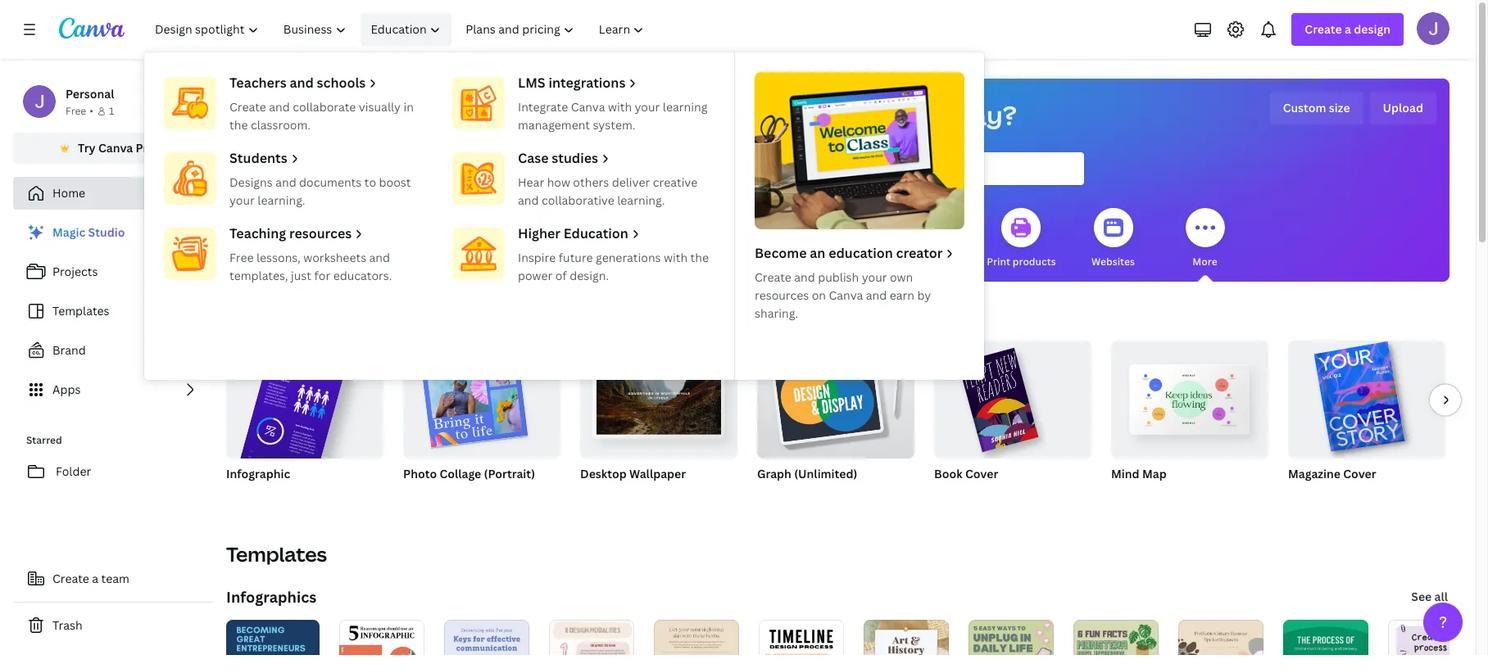 Task type: describe. For each thing, give the bounding box(es) containing it.
Search search field
[[625, 153, 1051, 184]]

× inside magazine cover 8.5 × 11 in
[[1305, 488, 1310, 502]]

to
[[365, 175, 376, 190]]

resources inside "create and publish your own resources on canva and earn by sharing."
[[755, 288, 809, 303]]

map
[[1142, 466, 1167, 482]]

in inside magazine cover 8.5 × 11 in
[[1325, 488, 1334, 502]]

book cover group
[[934, 334, 1092, 503]]

× inside infographic 800 × 2000 px
[[248, 488, 253, 502]]

just
[[291, 268, 311, 284]]

and inside designs and documents to boost your learning.
[[276, 175, 296, 190]]

free for free lessons, worksheets and templates, just for educators.
[[229, 250, 254, 266]]

and inside create and collaborate visually in the classroom.
[[269, 99, 290, 115]]

teaching resources
[[229, 225, 352, 243]]

presentations
[[713, 255, 779, 269]]

higher education
[[518, 225, 629, 243]]

docs button
[[543, 197, 582, 282]]

all
[[1435, 589, 1448, 605]]

magic studio link
[[13, 216, 213, 249]]

home
[[52, 185, 85, 201]]

0 vertical spatial resources
[[289, 225, 352, 243]]

starred
[[26, 434, 62, 448]]

classroom.
[[251, 117, 311, 133]]

deliver
[[612, 175, 650, 190]]

education inside "popup button"
[[371, 21, 427, 37]]

more
[[1193, 255, 1218, 269]]

•
[[90, 104, 93, 118]]

0 horizontal spatial design
[[836, 98, 920, 133]]

px
[[284, 488, 295, 502]]

inspire
[[518, 250, 556, 266]]

list containing magic studio
[[13, 216, 213, 407]]

group for infographic
[[224, 329, 384, 538]]

an
[[810, 244, 826, 262]]

studio
[[88, 225, 125, 240]]

canva for with
[[571, 99, 605, 115]]

and inside free lessons, worksheets and templates, just for educators.
[[369, 250, 390, 266]]

infographic
[[226, 466, 290, 482]]

teachers and schools
[[229, 74, 366, 92]]

try canva pro
[[78, 140, 155, 156]]

integrations
[[549, 74, 626, 92]]

free lessons, worksheets and templates, just for educators.
[[229, 250, 392, 284]]

education button
[[360, 13, 452, 46]]

videos
[[914, 255, 946, 269]]

with inside 'inspire future generations with the power of design.'
[[664, 250, 688, 266]]

in inside create and collaborate visually in the classroom.
[[404, 99, 414, 115]]

more button
[[1186, 197, 1225, 282]]

trash
[[52, 618, 82, 634]]

folder link
[[13, 456, 213, 488]]

create a team button
[[13, 563, 213, 596]]

management
[[518, 117, 590, 133]]

(unlimited)
[[794, 466, 858, 482]]

trash link
[[13, 610, 213, 643]]

publish
[[818, 270, 859, 285]]

custom size
[[1283, 100, 1350, 116]]

personal
[[66, 86, 114, 102]]

for
[[453, 255, 469, 269]]

try canva pro button
[[13, 133, 213, 164]]

1 horizontal spatial you
[[781, 98, 830, 133]]

own
[[890, 270, 913, 285]]

infographics link
[[226, 588, 316, 607]]

your inside designs and documents to boost your learning.
[[229, 193, 255, 208]]

free for free •
[[66, 104, 86, 118]]

(portrait)
[[484, 466, 535, 482]]

by
[[917, 288, 931, 303]]

others
[[573, 175, 609, 190]]

group for photo collage (portrait)
[[403, 341, 561, 459]]

canva inside "create and publish your own resources on canva and earn by sharing."
[[829, 288, 863, 303]]

earn
[[890, 288, 915, 303]]

templates,
[[229, 268, 288, 284]]

book cover
[[934, 466, 999, 482]]

of
[[556, 268, 567, 284]]

hear
[[518, 175, 544, 190]]

collage
[[440, 466, 481, 482]]

creative
[[653, 175, 698, 190]]

design inside dropdown button
[[1354, 21, 1391, 37]]

graph (unlimited)
[[757, 466, 858, 482]]

infographics
[[226, 588, 316, 607]]

education
[[829, 244, 893, 262]]

print
[[987, 255, 1011, 269]]

free •
[[66, 104, 93, 118]]

docs
[[551, 255, 575, 269]]

pro
[[136, 140, 155, 156]]

infographic group
[[224, 329, 384, 538]]

whiteboards button
[[624, 197, 685, 282]]

brand link
[[13, 334, 213, 367]]

group for mind map
[[1111, 334, 1269, 459]]

educators.
[[333, 268, 392, 284]]

graph (unlimited) group
[[757, 341, 915, 503]]

designs
[[229, 175, 273, 190]]

magic studio
[[52, 225, 125, 240]]

mind map
[[1111, 466, 1167, 482]]

projects
[[52, 264, 98, 279]]

integrate canva with your learning management system.
[[518, 99, 708, 133]]

become
[[755, 244, 807, 262]]

collaborative
[[542, 193, 615, 208]]

become an education creator
[[755, 244, 943, 262]]

generations
[[596, 250, 661, 266]]

a for design
[[1345, 21, 1352, 37]]

group for book cover
[[934, 334, 1092, 459]]

apps link
[[13, 374, 213, 407]]

worksheets
[[303, 250, 366, 266]]

higher
[[518, 225, 561, 243]]



Task type: locate. For each thing, give the bounding box(es) containing it.
a inside dropdown button
[[1345, 21, 1352, 37]]

the up students
[[229, 117, 248, 133]]

2 cover from the left
[[1344, 466, 1377, 482]]

1 horizontal spatial cover
[[1344, 466, 1377, 482]]

and up educators.
[[369, 250, 390, 266]]

1 vertical spatial free
[[229, 250, 254, 266]]

create down become
[[755, 270, 792, 285]]

1 horizontal spatial templates
[[226, 541, 327, 568]]

canva down publish
[[829, 288, 863, 303]]

0 vertical spatial the
[[229, 117, 248, 133]]

0 horizontal spatial a
[[92, 571, 98, 587]]

cover right book
[[965, 466, 999, 482]]

0 vertical spatial your
[[635, 99, 660, 115]]

cover for magazine cover 8.5 × 11 in
[[1344, 466, 1377, 482]]

0 vertical spatial canva
[[571, 99, 605, 115]]

free inside free lessons, worksheets and templates, just for educators.
[[229, 250, 254, 266]]

apps
[[52, 382, 81, 398]]

with inside integrate canva with your learning management system.
[[608, 99, 632, 115]]

photo collage (portrait) group
[[403, 341, 561, 503]]

create for create a team
[[52, 571, 89, 587]]

a left team
[[92, 571, 98, 587]]

1 horizontal spatial in
[[1325, 488, 1334, 502]]

free
[[66, 104, 86, 118], [229, 250, 254, 266]]

canva inside button
[[98, 140, 133, 156]]

free up templates,
[[229, 250, 254, 266]]

education up future
[[564, 225, 629, 243]]

create for create a design
[[1305, 21, 1342, 37]]

creator
[[896, 244, 943, 262]]

presentations button
[[713, 197, 779, 282]]

case
[[518, 149, 549, 167]]

create and publish your own resources on canva and earn by sharing.
[[755, 270, 931, 321]]

your for become an education creator
[[862, 270, 887, 285]]

cover inside group
[[965, 466, 999, 482]]

you right for at the top left of page
[[471, 255, 489, 269]]

jacob simon image
[[1417, 12, 1450, 45]]

and up classroom.
[[269, 99, 290, 115]]

0 vertical spatial a
[[1345, 21, 1352, 37]]

0 horizontal spatial your
[[229, 193, 255, 208]]

group for desktop wallpaper
[[580, 341, 738, 459]]

with up system. at the top left of the page
[[608, 99, 632, 115]]

0 vertical spatial templates
[[52, 303, 109, 319]]

resources up sharing.
[[755, 288, 809, 303]]

a inside button
[[92, 571, 98, 587]]

0 horizontal spatial you
[[471, 255, 489, 269]]

2 vertical spatial your
[[862, 270, 887, 285]]

design.
[[570, 268, 609, 284]]

education inside menu
[[564, 225, 629, 243]]

you right will
[[781, 98, 830, 133]]

design left jacob simon 'image'
[[1354, 21, 1391, 37]]

lessons,
[[256, 250, 301, 266]]

0 horizontal spatial free
[[66, 104, 86, 118]]

1 vertical spatial resources
[[755, 288, 809, 303]]

the right 'whiteboards'
[[691, 250, 709, 266]]

whiteboards
[[624, 255, 685, 269]]

and
[[290, 74, 314, 92], [269, 99, 290, 115], [276, 175, 296, 190], [518, 193, 539, 208], [369, 250, 390, 266], [794, 270, 815, 285], [866, 288, 887, 303]]

0 vertical spatial in
[[404, 99, 414, 115]]

lms
[[518, 74, 546, 92]]

videos button
[[910, 197, 950, 282]]

1 horizontal spatial with
[[664, 250, 688, 266]]

education menu
[[144, 52, 984, 380]]

and left "earn"
[[866, 288, 887, 303]]

learning. inside designs and documents to boost your learning.
[[258, 193, 305, 208]]

custom size button
[[1270, 92, 1363, 125]]

today?
[[925, 98, 1017, 133]]

will
[[734, 98, 776, 133]]

and up collaborate
[[290, 74, 314, 92]]

how
[[547, 175, 570, 190]]

templates
[[52, 303, 109, 319], [226, 541, 327, 568]]

desktop wallpaper group
[[580, 341, 738, 503]]

0 vertical spatial design
[[1354, 21, 1391, 37]]

in right visually
[[404, 99, 414, 115]]

in right "11"
[[1325, 488, 1334, 502]]

1 horizontal spatial ×
[[1305, 488, 1310, 502]]

what
[[659, 98, 729, 133]]

2 learning. from the left
[[617, 193, 665, 208]]

1 horizontal spatial your
[[635, 99, 660, 115]]

0 horizontal spatial the
[[229, 117, 248, 133]]

a
[[1345, 21, 1352, 37], [92, 571, 98, 587]]

0 horizontal spatial resources
[[289, 225, 352, 243]]

and up on
[[794, 270, 815, 285]]

your inside integrate canva with your learning management system.
[[635, 99, 660, 115]]

1 horizontal spatial learning.
[[617, 193, 665, 208]]

sharing.
[[755, 306, 798, 321]]

mind map group
[[1111, 334, 1269, 503]]

create inside create and collaborate visually in the classroom.
[[229, 99, 266, 115]]

canva right try
[[98, 140, 133, 156]]

magazine cover group
[[1288, 334, 1446, 503]]

create for create and collaborate visually in the classroom.
[[229, 99, 266, 115]]

0 vertical spatial free
[[66, 104, 86, 118]]

templates inside 'link'
[[52, 303, 109, 319]]

products
[[1013, 255, 1056, 269]]

boost
[[379, 175, 411, 190]]

your down designs
[[229, 193, 255, 208]]

try
[[78, 140, 96, 156]]

group
[[224, 329, 384, 538], [934, 334, 1092, 459], [1111, 334, 1269, 459], [1288, 334, 1446, 459], [403, 341, 561, 459], [580, 341, 738, 459], [757, 341, 915, 459]]

create and collaborate visually in the classroom.
[[229, 99, 414, 133]]

cover right the magazine
[[1344, 466, 1377, 482]]

group for magazine cover
[[1288, 334, 1446, 459]]

1 vertical spatial the
[[691, 250, 709, 266]]

your inside "create and publish your own resources on canva and earn by sharing."
[[862, 270, 887, 285]]

teaching
[[229, 225, 286, 243]]

collaborate
[[293, 99, 356, 115]]

what will you design today?
[[659, 98, 1017, 133]]

0 horizontal spatial learning.
[[258, 193, 305, 208]]

for
[[314, 268, 330, 284]]

teachers
[[229, 74, 287, 92]]

1 horizontal spatial design
[[1354, 21, 1391, 37]]

cover inside magazine cover 8.5 × 11 in
[[1344, 466, 1377, 482]]

and inside hear how others deliver creative and collaborative learning.
[[518, 193, 539, 208]]

1 cover from the left
[[965, 466, 999, 482]]

templates link
[[13, 295, 213, 328]]

resources up worksheets at the left top
[[289, 225, 352, 243]]

None search field
[[592, 152, 1084, 185]]

book
[[934, 466, 963, 482]]

power
[[518, 268, 553, 284]]

create for create and publish your own resources on canva and earn by sharing.
[[755, 270, 792, 285]]

× right 800
[[248, 488, 253, 502]]

social
[[808, 255, 837, 269]]

folder button
[[13, 456, 213, 488]]

1 horizontal spatial resources
[[755, 288, 809, 303]]

create inside dropdown button
[[1305, 21, 1342, 37]]

create inside "create and publish your own resources on canva and earn by sharing."
[[755, 270, 792, 285]]

schools
[[317, 74, 366, 92]]

create left team
[[52, 571, 89, 587]]

canva for pro
[[98, 140, 133, 156]]

infographic 800 × 2000 px
[[226, 466, 295, 502]]

templates up infographics at the left of the page
[[226, 541, 327, 568]]

free left •
[[66, 104, 86, 118]]

you
[[781, 98, 830, 133], [471, 255, 489, 269]]

cover for book cover
[[965, 466, 999, 482]]

you inside button
[[471, 255, 489, 269]]

0 horizontal spatial ×
[[248, 488, 253, 502]]

your down media
[[862, 270, 887, 285]]

0 horizontal spatial canva
[[98, 140, 133, 156]]

see all link
[[1410, 581, 1450, 614]]

create up 'custom size'
[[1305, 21, 1342, 37]]

learning. inside hear how others deliver creative and collaborative learning.
[[617, 193, 665, 208]]

learning
[[663, 99, 708, 115]]

websites button
[[1092, 197, 1135, 282]]

studies
[[552, 149, 598, 167]]

your for lms integrations
[[635, 99, 660, 115]]

1 horizontal spatial education
[[564, 225, 629, 243]]

1 vertical spatial canva
[[98, 140, 133, 156]]

1 × from the left
[[248, 488, 253, 502]]

projects link
[[13, 256, 213, 289]]

future
[[559, 250, 593, 266]]

a for team
[[92, 571, 98, 587]]

1 horizontal spatial the
[[691, 250, 709, 266]]

1 vertical spatial templates
[[226, 541, 327, 568]]

your up system. at the top left of the page
[[635, 99, 660, 115]]

team
[[101, 571, 129, 587]]

the inside create and collaborate visually in the classroom.
[[229, 117, 248, 133]]

2 × from the left
[[1305, 488, 1310, 502]]

create a design
[[1305, 21, 1391, 37]]

0 horizontal spatial cover
[[965, 466, 999, 482]]

canva down integrations
[[571, 99, 605, 115]]

1 vertical spatial education
[[564, 225, 629, 243]]

with right "generations"
[[664, 250, 688, 266]]

size
[[1329, 100, 1350, 116]]

learning.
[[258, 193, 305, 208], [617, 193, 665, 208]]

0 vertical spatial you
[[781, 98, 830, 133]]

magic
[[52, 225, 85, 240]]

desktop wallpaper
[[580, 466, 686, 482]]

resources
[[289, 225, 352, 243], [755, 288, 809, 303]]

templates down projects
[[52, 303, 109, 319]]

group for graph (unlimited)
[[757, 341, 915, 459]]

hear how others deliver creative and collaborative learning.
[[518, 175, 698, 208]]

1 vertical spatial you
[[471, 255, 489, 269]]

0 horizontal spatial templates
[[52, 303, 109, 319]]

0 horizontal spatial education
[[371, 21, 427, 37]]

desktop
[[580, 466, 627, 482]]

create inside button
[[52, 571, 89, 587]]

on
[[812, 288, 826, 303]]

0 horizontal spatial in
[[404, 99, 414, 115]]

create down teachers
[[229, 99, 266, 115]]

1 horizontal spatial canva
[[571, 99, 605, 115]]

×
[[248, 488, 253, 502], [1305, 488, 1310, 502]]

0 horizontal spatial with
[[608, 99, 632, 115]]

1 horizontal spatial free
[[229, 250, 254, 266]]

magazine cover 8.5 × 11 in
[[1288, 466, 1377, 502]]

canva inside integrate canva with your learning management system.
[[571, 99, 605, 115]]

inspire future generations with the power of design.
[[518, 250, 709, 284]]

× left "11"
[[1305, 488, 1310, 502]]

students
[[229, 149, 287, 167]]

the inside 'inspire future generations with the power of design.'
[[691, 250, 709, 266]]

2 vertical spatial canva
[[829, 288, 863, 303]]

and down hear
[[518, 193, 539, 208]]

1 learning. from the left
[[258, 193, 305, 208]]

0 vertical spatial education
[[371, 21, 427, 37]]

upload button
[[1370, 92, 1437, 125]]

social media
[[808, 255, 868, 269]]

learning. up "teaching resources" at the top of the page
[[258, 193, 305, 208]]

1 vertical spatial a
[[92, 571, 98, 587]]

design up search search box
[[836, 98, 920, 133]]

a up size
[[1345, 21, 1352, 37]]

800
[[226, 488, 246, 502]]

your
[[635, 99, 660, 115], [229, 193, 255, 208], [862, 270, 887, 285]]

2 horizontal spatial your
[[862, 270, 887, 285]]

upload
[[1383, 100, 1424, 116]]

case studies
[[518, 149, 598, 167]]

1 vertical spatial design
[[836, 98, 920, 133]]

1 vertical spatial your
[[229, 193, 255, 208]]

1 vertical spatial in
[[1325, 488, 1334, 502]]

0 vertical spatial with
[[608, 99, 632, 115]]

print products
[[987, 255, 1056, 269]]

11
[[1312, 488, 1323, 502]]

and right designs
[[276, 175, 296, 190]]

1 vertical spatial with
[[664, 250, 688, 266]]

wallpaper
[[629, 466, 686, 482]]

learning. down deliver
[[617, 193, 665, 208]]

list
[[13, 216, 213, 407]]

8.5
[[1288, 488, 1303, 502]]

create a team
[[52, 571, 129, 587]]

2 horizontal spatial canva
[[829, 288, 863, 303]]

design
[[1354, 21, 1391, 37], [836, 98, 920, 133]]

8.5 × 11 in button
[[1288, 487, 1350, 503]]

1 horizontal spatial a
[[1345, 21, 1352, 37]]

top level navigation element
[[144, 13, 984, 380]]

education up visually
[[371, 21, 427, 37]]



Task type: vqa. For each thing, say whether or not it's contained in the screenshot.
left the Magic
no



